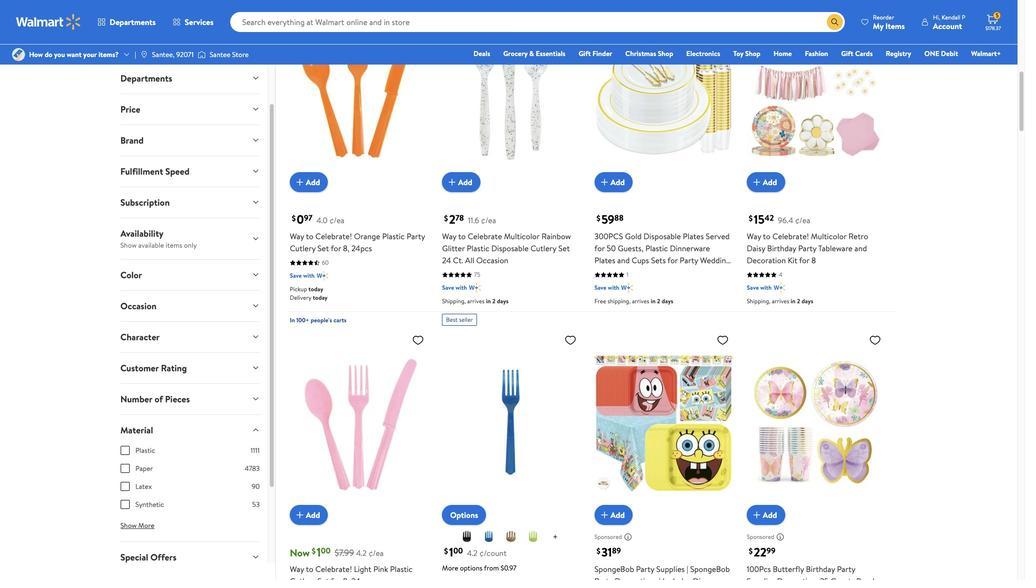 Task type: describe. For each thing, give the bounding box(es) containing it.
pickup
[[290, 285, 307, 294]]

shower
[[659, 267, 685, 278]]

set for 1
[[318, 576, 329, 580]]

none checkbox inside material group
[[120, 500, 129, 509]]

your
[[83, 50, 97, 60]]

and inside 300pcs gold disposable plates served for 50 guests, plastic dinnerware plates and cups sets for party wedding engagement baby shower holiday thanksgiving halloween christmas new year
[[618, 255, 630, 266]]

how do you want your items?
[[29, 50, 119, 60]]

97
[[304, 213, 313, 224]]

set for 78
[[559, 243, 570, 254]]

¢/ea inside now $ 1 00 $7.99 4.2 ¢/ea way to celebrate! light pink plastic cutlery set for 8, 24pcs
[[369, 548, 384, 559]]

4783
[[245, 464, 260, 474]]

halloween
[[641, 279, 677, 290]]

registry
[[886, 49, 912, 59]]

decorations
[[615, 576, 657, 580]]

latex
[[135, 482, 152, 492]]

color
[[120, 269, 142, 281]]

add to cart image for 96.4 ¢/ea
[[751, 176, 763, 188]]

2 arrives from the left
[[632, 297, 650, 306]]

5 $178.37
[[986, 11, 1001, 32]]

christmas shop
[[626, 49, 674, 59]]

show more button
[[112, 518, 163, 534]]

100pcs butterfly birthday party supplies decoration, 25 guests purple butterfly disposable paper plates napkins cups for butterfly fairy themed parties, baby shower image
[[747, 330, 886, 517]]

shipping, for 2
[[442, 297, 466, 306]]

42
[[765, 213, 774, 224]]

items
[[886, 20, 905, 31]]

to for 0
[[306, 231, 314, 242]]

shop for christmas shop
[[658, 49, 674, 59]]

new
[[716, 279, 732, 290]]

items?
[[98, 50, 119, 60]]

supplies inside 100pcs butterfly birthday party supplies decoration, 25 guests purpl
[[747, 576, 776, 580]]

sets
[[651, 255, 666, 266]]

with for 96.4 ¢/ea
[[761, 284, 772, 292]]

party up decorations
[[636, 564, 655, 575]]

0 vertical spatial |
[[135, 50, 136, 60]]

today right pickup
[[309, 285, 323, 294]]

price button
[[112, 94, 268, 125]]

baby
[[640, 267, 657, 278]]

in for 2
[[486, 297, 491, 306]]

includes
[[663, 576, 691, 580]]

save with for 11.6 ¢/ea
[[442, 284, 467, 292]]

$7.99
[[335, 547, 354, 559]]

96.4
[[778, 215, 794, 226]]

fashion
[[805, 49, 829, 59]]

300pcs gold disposable plates served for 50 guests, plastic dinnerware plates and cups sets for party wedding engagement baby shower holiday thanksgiving halloween christmas new year image
[[595, 0, 733, 184]]

number
[[120, 393, 152, 405]]

¢/ea for 15
[[796, 215, 811, 226]]

occasion inside $ 2 78 11.6 ¢/ea way to celebrate multicolor rainbow glitter plastic disposable cutlery set 24 ct. all occasion
[[476, 255, 509, 266]]

2 inside $ 2 78 11.6 ¢/ea way to celebrate multicolor rainbow glitter plastic disposable cutlery set 24 ct. all occasion
[[449, 211, 456, 228]]

subscription tab
[[112, 187, 268, 218]]

electronics
[[687, 49, 721, 59]]

walmart plus image for 4.0 ¢/ea
[[317, 271, 329, 281]]

1 vertical spatial departments button
[[112, 63, 268, 93]]

100+
[[296, 316, 309, 325]]

from
[[484, 563, 499, 573]]

2 vertical spatial |
[[659, 576, 661, 580]]

add for way to celebrate! orange plastic party cutlery set for 8, 24pcs image
[[306, 177, 320, 188]]

add to favorites list, way to celebrate! light pink plastic cutlery set for 8, 24pcs image
[[412, 334, 424, 347]]

add for the way to celebrate multicolor rainbow glitter plastic disposable cutlery set 24 ct. all occasion image
[[458, 177, 473, 188]]

in 100+ people's carts
[[290, 316, 347, 325]]

 image for santee store
[[198, 50, 206, 60]]

cutlery for 78
[[531, 243, 557, 254]]

for inside $ 0 97 4.0 ¢/ea way to celebrate! orange plastic party cutlery set for 8, 24pcs
[[331, 243, 341, 254]]

hi,
[[933, 13, 941, 21]]

party down "31"
[[595, 576, 613, 580]]

butterfly
[[773, 564, 804, 575]]

items
[[166, 240, 182, 250]]

add to cart image for way to celebrate! orange plastic party cutlery set for 8, 24pcs image
[[294, 176, 306, 188]]

Walmart Site-Wide search field
[[230, 12, 845, 32]]

price
[[120, 103, 140, 116]]

days for 2
[[497, 297, 509, 306]]

santee, 92071
[[152, 50, 194, 60]]

to inside now $ 1 00 $7.99 4.2 ¢/ea way to celebrate! light pink plastic cutlery set for 8, 24pcs
[[306, 564, 314, 575]]

$ for 0
[[292, 213, 296, 224]]

p
[[962, 13, 966, 21]]

santee store
[[210, 50, 249, 60]]

cutlery inside $ 0 97 4.0 ¢/ea way to celebrate! orange plastic party cutlery set for 8, 24pcs
[[290, 243, 316, 254]]

add for way to celebrate! multicolor retro daisy birthday party tableware and decoration kit for 8 image at right top
[[763, 177, 777, 188]]

way inside now $ 1 00 $7.99 4.2 ¢/ea way to celebrate! light pink plastic cutlery set for 8, 24pcs
[[290, 564, 304, 575]]

of
[[155, 393, 163, 405]]

customer rating tab
[[112, 353, 268, 383]]

grocery & essentials
[[503, 49, 566, 59]]

plastic inside material group
[[135, 445, 155, 456]]

$ 2 78 11.6 ¢/ea way to celebrate multicolor rainbow glitter plastic disposable cutlery set 24 ct. all occasion
[[442, 211, 571, 266]]

now $ 1 00 $7.99 4.2 ¢/ea way to celebrate! light pink plastic cutlery set for 8, 24pcs
[[290, 544, 413, 580]]

ad disclaimer and feedback image
[[624, 533, 632, 541]]

gift for gift cards
[[842, 49, 854, 59]]

electric blue image
[[483, 531, 495, 543]]

decoration
[[747, 255, 786, 266]]

cutlery for 1
[[290, 576, 316, 580]]

ad disclaimer and feedback image
[[777, 533, 785, 541]]

save for 4.0 ¢/ea
[[290, 272, 302, 280]]

green image
[[527, 531, 539, 543]]

dinnerware
[[670, 243, 710, 254]]

1 vertical spatial |
[[687, 564, 689, 575]]

character tab
[[112, 322, 268, 352]]

add to favorites list, spongebob party supplies | spongebob party decorations | includes dinner spongebob plates, dessert plates, napkins, tablecloth, and jointed banner | spongebob birthday party supplies serves 16 image
[[717, 334, 729, 347]]

subscription button
[[112, 187, 268, 218]]

plastic inside $ 0 97 4.0 ¢/ea way to celebrate! orange plastic party cutlery set for 8, 24pcs
[[382, 231, 405, 242]]

my
[[873, 20, 884, 31]]

11.6
[[468, 215, 479, 226]]

ct.
[[453, 255, 463, 266]]

more inside button
[[138, 521, 155, 531]]

gold image
[[505, 531, 517, 543]]

1 horizontal spatial plates
[[683, 231, 704, 242]]

account
[[933, 20, 963, 31]]

reorder
[[873, 13, 895, 21]]

one
[[925, 49, 940, 59]]

you
[[54, 50, 65, 60]]

5
[[996, 11, 999, 20]]

store
[[232, 50, 249, 60]]

electronics link
[[682, 48, 725, 59]]

special offers tab
[[112, 542, 268, 573]]

pieces
[[165, 393, 190, 405]]

walmart+ link
[[967, 48, 1006, 59]]

arrives for 2
[[467, 297, 485, 306]]

$ 31 89
[[597, 544, 621, 561]]

guests
[[831, 576, 855, 580]]

add to cart image up 22 on the bottom
[[751, 509, 763, 521]]

$ 15 42 96.4 ¢/ea way to celebrate! multicolor retro daisy birthday party tableware and decoration kit for 8
[[747, 211, 869, 266]]

christmas shop link
[[621, 48, 678, 59]]

brand tab
[[112, 125, 268, 156]]

75
[[474, 271, 481, 279]]

party inside $ 15 42 96.4 ¢/ea way to celebrate! multicolor retro daisy birthday party tableware and decoration kit for 8
[[799, 243, 817, 254]]

add to favorites list, way to celebrate! multicolor retro daisy birthday party tableware and decoration kit for 8 image
[[870, 1, 882, 14]]

sponsored for 31
[[595, 533, 622, 541]]

$ for 2
[[444, 213, 448, 224]]

1 inside now $ 1 00 $7.99 4.2 ¢/ea way to celebrate! light pink plastic cutlery set for 8, 24pcs
[[317, 544, 321, 561]]

plastic inside $ 2 78 11.6 ¢/ea way to celebrate multicolor rainbow glitter plastic disposable cutlery set 24 ct. all occasion
[[467, 243, 490, 254]]

0 vertical spatial departments button
[[89, 10, 164, 34]]

decoration,
[[777, 576, 818, 580]]

only
[[184, 240, 197, 250]]

way to celebrate! orange plastic party cutlery set for 8, 24pcs image
[[290, 0, 428, 184]]

celebrate! inside now $ 1 00 $7.99 4.2 ¢/ea way to celebrate! light pink plastic cutlery set for 8, 24pcs
[[315, 564, 352, 575]]

today right delivery
[[313, 294, 328, 302]]

days for 15
[[802, 297, 814, 306]]

to for 15
[[763, 231, 771, 242]]

$ for 15
[[749, 213, 753, 224]]

departments inside departments tab
[[120, 72, 172, 84]]

wedding
[[700, 255, 731, 266]]

99
[[767, 545, 776, 556]]

one debit
[[925, 49, 959, 59]]

1 inside $ 1 00 4.2 ¢/count more options from $0.97
[[449, 544, 454, 561]]

retro
[[849, 231, 869, 242]]

holiday
[[687, 267, 713, 278]]

60
[[322, 259, 329, 267]]

add to cart image for the way to celebrate multicolor rainbow glitter plastic disposable cutlery set 24 ct. all occasion image
[[446, 176, 458, 188]]

paper
[[135, 464, 153, 474]]

debit
[[941, 49, 959, 59]]

for inside now $ 1 00 $7.99 4.2 ¢/ea way to celebrate! light pink plastic cutlery set for 8, 24pcs
[[331, 576, 341, 580]]

walmart plus image for 96.4 ¢/ea
[[774, 283, 786, 293]]

finder
[[593, 49, 613, 59]]

add for way to celebrate! light pink plastic cutlery set for 8, 24pcs image
[[306, 510, 320, 521]]

300pcs gold disposable plates served for 50 guests, plastic dinnerware plates and cups sets for party wedding engagement baby shower holiday thanksgiving halloween christmas new year
[[595, 231, 732, 302]]

light
[[354, 564, 372, 575]]

add button for 300pcs gold disposable plates served for 50 guests, plastic dinnerware plates and cups sets for party wedding engagement baby shower holiday thanksgiving halloween christmas new year image
[[595, 172, 633, 192]]

registry link
[[882, 48, 916, 59]]

&
[[530, 49, 534, 59]]

birthday inside $ 15 42 96.4 ¢/ea way to celebrate! multicolor retro daisy birthday party tableware and decoration kit for 8
[[768, 243, 797, 254]]

gift finder link
[[574, 48, 617, 59]]

0 horizontal spatial christmas
[[626, 49, 656, 59]]

to for 2
[[458, 231, 466, 242]]

way to celebrate! multicolor retro daisy birthday party tableware and decoration kit for 8 image
[[747, 0, 886, 184]]

departments tab
[[112, 63, 268, 93]]

4
[[779, 271, 783, 279]]

$ for 1
[[444, 546, 448, 557]]

show inside button
[[120, 521, 137, 531]]

color button
[[112, 260, 268, 290]]

birthday inside 100pcs butterfly birthday party supplies decoration, 25 guests purpl
[[806, 564, 835, 575]]

$178.37
[[986, 25, 1001, 32]]

set inside $ 0 97 4.0 ¢/ea way to celebrate! orange plastic party cutlery set for 8, 24pcs
[[318, 243, 329, 254]]

¢/ea for 0
[[330, 215, 345, 226]]

2 horizontal spatial 1
[[627, 271, 629, 279]]

multicolor for 2
[[504, 231, 540, 242]]



Task type: locate. For each thing, give the bounding box(es) containing it.
birthday up kit
[[768, 243, 797, 254]]

4.2 inside $ 1 00 4.2 ¢/count more options from $0.97
[[467, 548, 478, 559]]

add up now
[[306, 510, 320, 521]]

1 horizontal spatial more
[[442, 563, 458, 573]]

¢/ea for 2
[[481, 215, 496, 226]]

1 shop from the left
[[658, 49, 674, 59]]

add button for the 100pcs butterfly birthday party supplies decoration, 25 guests purple butterfly disposable paper plates napkins cups for butterfly fairy themed parties, baby shower image
[[747, 505, 785, 525]]

1 vertical spatial and
[[618, 255, 630, 266]]

multicolor up tableware
[[811, 231, 847, 242]]

1 horizontal spatial christmas
[[679, 279, 714, 290]]

1 horizontal spatial multicolor
[[811, 231, 847, 242]]

53
[[252, 500, 260, 510]]

options
[[450, 510, 478, 521]]

save with down "decoration"
[[747, 284, 772, 292]]

way up the daisy
[[747, 231, 762, 242]]

0 horizontal spatial sponsored
[[595, 533, 622, 541]]

party right orange
[[407, 231, 425, 242]]

party up guests
[[837, 564, 856, 575]]

and inside $ 15 42 96.4 ¢/ea way to celebrate! multicolor retro daisy birthday party tableware and decoration kit for 8
[[855, 243, 867, 254]]

1 horizontal spatial disposable
[[644, 231, 681, 242]]

2 multicolor from the left
[[811, 231, 847, 242]]

santee
[[210, 50, 231, 60]]

0 horizontal spatial 1
[[317, 544, 321, 561]]

4.2 up light
[[356, 548, 367, 559]]

set
[[318, 243, 329, 254], [559, 243, 570, 254], [318, 576, 329, 580]]

0 horizontal spatial shop
[[658, 49, 674, 59]]

1 show from the top
[[120, 240, 137, 250]]

$ left 15
[[749, 213, 753, 224]]

way for 2
[[442, 231, 457, 242]]

4.2 up options
[[467, 548, 478, 559]]

1 4.2 from the left
[[356, 548, 367, 559]]

way for 0
[[290, 231, 304, 242]]

0 vertical spatial christmas
[[626, 49, 656, 59]]

2 in from the left
[[651, 297, 656, 306]]

party inside 100pcs butterfly birthday party supplies decoration, 25 guests purpl
[[837, 564, 856, 575]]

 image
[[198, 50, 206, 60], [140, 51, 148, 59]]

more down synthetic
[[138, 521, 155, 531]]

number of pieces button
[[112, 384, 268, 414]]

1 vertical spatial 8,
[[343, 576, 350, 580]]

$ for 31
[[597, 546, 601, 557]]

add button up ad disclaimer and feedback icon
[[595, 505, 633, 525]]

today
[[309, 285, 323, 294], [313, 294, 328, 302]]

24pcs
[[352, 243, 372, 254], [352, 576, 372, 580]]

 image
[[12, 48, 25, 61]]

to inside $ 2 78 11.6 ¢/ea way to celebrate multicolor rainbow glitter plastic disposable cutlery set 24 ct. all occasion
[[458, 231, 466, 242]]

0 horizontal spatial multicolor
[[504, 231, 540, 242]]

disposable up sets
[[644, 231, 681, 242]]

1 vertical spatial occasion
[[120, 300, 157, 312]]

shipping,
[[442, 297, 466, 306], [747, 297, 771, 306]]

¢/ea inside $ 0 97 4.0 ¢/ea way to celebrate! orange plastic party cutlery set for 8, 24pcs
[[330, 215, 345, 226]]

gift for gift finder
[[579, 49, 591, 59]]

walmart image
[[16, 14, 81, 30]]

1 horizontal spatial 4.2
[[467, 548, 478, 559]]

0 vertical spatial occasion
[[476, 255, 509, 266]]

party inside $ 0 97 4.0 ¢/ea way to celebrate! orange plastic party cutlery set for 8, 24pcs
[[407, 231, 425, 242]]

arrives down 4
[[772, 297, 790, 306]]

24pcs inside $ 0 97 4.0 ¢/ea way to celebrate! orange plastic party cutlery set for 8, 24pcs
[[352, 243, 372, 254]]

add button for way to celebrate! multicolor retro daisy birthday party tableware and decoration kit for 8 image at right top
[[747, 172, 785, 192]]

party up 8
[[799, 243, 817, 254]]

save with
[[290, 272, 315, 280], [442, 284, 467, 292], [595, 284, 620, 292], [747, 284, 772, 292]]

sponsored up 22 on the bottom
[[747, 533, 775, 541]]

1 spongebob from the left
[[595, 564, 634, 575]]

0 horizontal spatial occasion
[[120, 300, 157, 312]]

2 horizontal spatial |
[[687, 564, 689, 575]]

3 in from the left
[[791, 297, 796, 306]]

add to cart image up 15
[[751, 176, 763, 188]]

$ for 22
[[749, 546, 753, 557]]

0 horizontal spatial shipping, arrives in 2 days
[[442, 297, 509, 306]]

$0.97
[[501, 563, 517, 573]]

None checkbox
[[120, 446, 129, 455], [120, 464, 129, 473], [120, 482, 129, 491], [120, 446, 129, 455], [120, 464, 129, 473], [120, 482, 129, 491]]

all
[[465, 255, 475, 266]]

do
[[45, 50, 52, 60]]

plastic up sets
[[646, 243, 668, 254]]

with for 4.0 ¢/ea
[[303, 272, 315, 280]]

$ inside $ 0 97 4.0 ¢/ea way to celebrate! orange plastic party cutlery set for 8, 24pcs
[[292, 213, 296, 224]]

¢/ea inside $ 2 78 11.6 ¢/ea way to celebrate multicolor rainbow glitter plastic disposable cutlery set 24 ct. all occasion
[[481, 215, 496, 226]]

to inside $ 0 97 4.0 ¢/ea way to celebrate! orange plastic party cutlery set for 8, 24pcs
[[306, 231, 314, 242]]

save for 11.6 ¢/ea
[[442, 284, 454, 292]]

3 days from the left
[[802, 297, 814, 306]]

supplies down 100pcs
[[747, 576, 776, 580]]

save with for 96.4 ¢/ea
[[747, 284, 772, 292]]

shop left electronics link
[[658, 49, 674, 59]]

walmart plus image down 4
[[774, 283, 786, 293]]

available
[[138, 240, 164, 250]]

1111
[[251, 445, 260, 456]]

100pcs
[[747, 564, 771, 575]]

walmart plus image for 59
[[622, 283, 633, 293]]

shipping, arrives in 2 days for 2
[[442, 297, 509, 306]]

1 horizontal spatial occasion
[[476, 255, 509, 266]]

fulfillment speed
[[120, 165, 190, 178]]

special
[[120, 551, 148, 564]]

engagement
[[595, 267, 638, 278]]

christmas right finder
[[626, 49, 656, 59]]

add to cart image up "31"
[[599, 509, 611, 521]]

1 down options
[[449, 544, 454, 561]]

0 horizontal spatial |
[[135, 50, 136, 60]]

0 vertical spatial show
[[120, 240, 137, 250]]

save for 59
[[595, 284, 607, 292]]

celebrate! inside $ 0 97 4.0 ¢/ea way to celebrate! orange plastic party cutlery set for 8, 24pcs
[[315, 231, 352, 242]]

 image for santee, 92071
[[140, 51, 148, 59]]

shipping, arrives in 2 days for 15
[[747, 297, 814, 306]]

0 horizontal spatial and
[[618, 255, 630, 266]]

services button
[[164, 10, 222, 34]]

sponsored up $ 31 89
[[595, 533, 622, 541]]

2 days from the left
[[662, 297, 674, 306]]

and
[[855, 243, 867, 254], [618, 255, 630, 266]]

character button
[[112, 322, 268, 352]]

pickup today delivery today
[[290, 285, 328, 302]]

0 vertical spatial more
[[138, 521, 155, 531]]

way to celebrate! electric blue plastic forks, 24ct image
[[442, 330, 581, 517]]

number of pieces
[[120, 393, 190, 405]]

thanksgiving
[[595, 279, 639, 290]]

2 horizontal spatial arrives
[[772, 297, 790, 306]]

24pcs inside now $ 1 00 $7.99 4.2 ¢/ea way to celebrate! light pink plastic cutlery set for 8, 24pcs
[[352, 576, 372, 580]]

1 horizontal spatial shipping,
[[747, 297, 771, 306]]

1 vertical spatial 24pcs
[[352, 576, 372, 580]]

2 sponsored from the left
[[747, 533, 775, 541]]

add to cart image up 78
[[446, 176, 458, 188]]

to down the 97
[[306, 231, 314, 242]]

24pcs down light
[[352, 576, 372, 580]]

1 horizontal spatial  image
[[198, 50, 206, 60]]

50
[[607, 243, 616, 254]]

add to favorites list, 100pcs butterfly birthday party supplies decoration, 25 guests purple butterfly disposable paper plates napkins cups for butterfly fairy themed parties, baby shower image
[[870, 334, 882, 347]]

0 vertical spatial and
[[855, 243, 867, 254]]

departments button up items? on the top
[[89, 10, 164, 34]]

$ inside $ 22 99
[[749, 546, 753, 557]]

1 gift from the left
[[579, 49, 591, 59]]

how
[[29, 50, 43, 60]]

2 00 from the left
[[454, 545, 463, 556]]

1 vertical spatial more
[[442, 563, 458, 573]]

add to cart image up 59
[[599, 176, 611, 188]]

show inside availability show available items only
[[120, 240, 137, 250]]

free
[[595, 297, 606, 306]]

100pcs butterfly birthday party supplies decoration, 25 guests purpl
[[747, 564, 879, 580]]

best seller
[[446, 316, 473, 324]]

$ inside $ 31 89
[[597, 546, 601, 557]]

1 vertical spatial plates
[[595, 255, 616, 266]]

guests,
[[618, 243, 644, 254]]

customer rating
[[120, 362, 187, 374]]

1 horizontal spatial shipping, arrives in 2 days
[[747, 297, 814, 306]]

subscription
[[120, 196, 170, 209]]

1 horizontal spatial 00
[[454, 545, 463, 556]]

0 vertical spatial 24pcs
[[352, 243, 372, 254]]

$ left 22 on the bottom
[[749, 546, 753, 557]]

| up includes at the bottom of page
[[687, 564, 689, 575]]

add button for spongebob party supplies | spongebob party decorations | includes dinner spongebob plates, dessert plates, napkins, tablecloth, and jointed banner | spongebob birthday party supplies serves 16 image
[[595, 505, 633, 525]]

add to favorites list, way to celebrate multicolor rainbow glitter plastic disposable cutlery set 24 ct. all occasion image
[[565, 1, 577, 14]]

24pcs down orange
[[352, 243, 372, 254]]

 image left santee,
[[140, 51, 148, 59]]

2 shipping, arrives in 2 days from the left
[[747, 297, 814, 306]]

to down now
[[306, 564, 314, 575]]

1 vertical spatial birthday
[[806, 564, 835, 575]]

1 in from the left
[[486, 297, 491, 306]]

1 horizontal spatial shop
[[745, 49, 761, 59]]

1 multicolor from the left
[[504, 231, 540, 242]]

celebrate!
[[315, 231, 352, 242], [773, 231, 809, 242], [315, 564, 352, 575]]

supplies
[[657, 564, 685, 575], [747, 576, 776, 580]]

shipping, for 15
[[747, 297, 771, 306]]

services
[[185, 17, 214, 28]]

spongebob party supplies | spongebob party decorations | includes dinner spongebob plates, dessert plates, napkins, tablecloth, and jointed banner | spongebob birthday party supplies serves 16 image
[[595, 330, 733, 517]]

way up glitter
[[442, 231, 457, 242]]

search icon image
[[831, 18, 839, 26]]

walmart plus image for 11.6 ¢/ea
[[469, 283, 481, 293]]

shop for toy shop
[[745, 49, 761, 59]]

add to cart image
[[599, 176, 611, 188], [751, 176, 763, 188], [751, 509, 763, 521]]

occasion inside dropdown button
[[120, 300, 157, 312]]

spongebob
[[595, 564, 634, 575], [690, 564, 730, 575]]

shipping, arrives in 2 days up seller
[[442, 297, 509, 306]]

birthday up the '25'
[[806, 564, 835, 575]]

walmart plus image
[[317, 271, 329, 281], [469, 283, 481, 293], [622, 283, 633, 293], [774, 283, 786, 293]]

cutlery inside $ 2 78 11.6 ¢/ea way to celebrate multicolor rainbow glitter plastic disposable cutlery set 24 ct. all occasion
[[531, 243, 557, 254]]

add button for way to celebrate! light pink plastic cutlery set for 8, 24pcs image
[[290, 505, 328, 525]]

with for 59
[[608, 284, 620, 292]]

0 horizontal spatial birthday
[[768, 243, 797, 254]]

celebrate! for 15
[[773, 231, 809, 242]]

add up the 97
[[306, 177, 320, 188]]

$ 0 97 4.0 ¢/ea way to celebrate! orange plastic party cutlery set for 8, 24pcs
[[290, 211, 425, 254]]

None checkbox
[[120, 500, 129, 509]]

25
[[820, 576, 829, 580]]

1 horizontal spatial in
[[651, 297, 656, 306]]

1 8, from the top
[[343, 243, 350, 254]]

save with for 59
[[595, 284, 620, 292]]

$ inside $ 1 00 4.2 ¢/count more options from $0.97
[[444, 546, 448, 557]]

disposable inside 300pcs gold disposable plates served for 50 guests, plastic dinnerware plates and cups sets for party wedding engagement baby shower holiday thanksgiving halloween christmas new year
[[644, 231, 681, 242]]

way inside $ 2 78 11.6 ¢/ea way to celebrate multicolor rainbow glitter plastic disposable cutlery set 24 ct. all occasion
[[442, 231, 457, 242]]

0 vertical spatial plates
[[683, 231, 704, 242]]

0 vertical spatial 8,
[[343, 243, 350, 254]]

1 days from the left
[[497, 297, 509, 306]]

add to cart image for spongebob party supplies | spongebob party decorations | includes dinner spongebob plates, dessert plates, napkins, tablecloth, and jointed banner | spongebob birthday party supplies serves 16 image
[[599, 509, 611, 521]]

1 24pcs from the top
[[352, 243, 372, 254]]

add button for way to celebrate! orange plastic party cutlery set for 8, 24pcs image
[[290, 172, 328, 192]]

show down synthetic
[[120, 521, 137, 531]]

birthday
[[768, 243, 797, 254], [806, 564, 835, 575]]

sponsored for 22
[[747, 533, 775, 541]]

fashion link
[[801, 48, 833, 59]]

disposable inside $ 2 78 11.6 ¢/ea way to celebrate multicolor rainbow glitter plastic disposable cutlery set 24 ct. all occasion
[[492, 243, 529, 254]]

add to favorites list, way to celebrate! electric blue plastic forks, 24ct image
[[565, 334, 577, 347]]

8, inside $ 0 97 4.0 ¢/ea way to celebrate! orange plastic party cutlery set for 8, 24pcs
[[343, 243, 350, 254]]

$ inside now $ 1 00 $7.99 4.2 ¢/ea way to celebrate! light pink plastic cutlery set for 8, 24pcs
[[312, 546, 316, 557]]

8, inside now $ 1 00 $7.99 4.2 ¢/ea way to celebrate! light pink plastic cutlery set for 8, 24pcs
[[343, 576, 350, 580]]

1 horizontal spatial supplies
[[747, 576, 776, 580]]

walmart plus image up free shipping, arrives in 2 days
[[622, 283, 633, 293]]

kit
[[788, 255, 798, 266]]

$ 59 88
[[597, 211, 624, 228]]

0 horizontal spatial in
[[486, 297, 491, 306]]

for inside $ 15 42 96.4 ¢/ea way to celebrate! multicolor retro daisy birthday party tableware and decoration kit for 8
[[800, 255, 810, 266]]

save with for 4.0 ¢/ea
[[290, 272, 315, 280]]

walmart+
[[972, 49, 1001, 59]]

1 horizontal spatial days
[[662, 297, 674, 306]]

save for 96.4 ¢/ea
[[747, 284, 759, 292]]

save with up free
[[595, 284, 620, 292]]

2 show from the top
[[120, 521, 137, 531]]

save up pickup
[[290, 272, 302, 280]]

add
[[306, 177, 320, 188], [458, 177, 473, 188], [611, 177, 625, 188], [763, 177, 777, 188], [306, 510, 320, 521], [611, 510, 625, 521], [763, 510, 777, 521]]

set inside now $ 1 00 $7.99 4.2 ¢/ea way to celebrate! light pink plastic cutlery set for 8, 24pcs
[[318, 576, 329, 580]]

add up ad disclaimer and feedback icon
[[611, 510, 625, 521]]

0 horizontal spatial arrives
[[467, 297, 485, 306]]

1 vertical spatial show
[[120, 521, 137, 531]]

material tab
[[112, 415, 268, 445]]

1 vertical spatial disposable
[[492, 243, 529, 254]]

plastic inside now $ 1 00 $7.99 4.2 ¢/ea way to celebrate! light pink plastic cutlery set for 8, 24pcs
[[390, 564, 413, 575]]

availability show available items only
[[120, 227, 197, 250]]

way to celebrate multicolor rainbow glitter plastic disposable cutlery set 24 ct. all occasion image
[[442, 0, 581, 184]]

1 vertical spatial supplies
[[747, 576, 776, 580]]

2 8, from the top
[[343, 576, 350, 580]]

$ left 0
[[292, 213, 296, 224]]

in for 15
[[791, 297, 796, 306]]

1 left baby
[[627, 271, 629, 279]]

2 shop from the left
[[745, 49, 761, 59]]

add up ad disclaimer and feedback image
[[763, 510, 777, 521]]

$ inside $ 59 88
[[597, 213, 601, 224]]

1 shipping, from the left
[[442, 297, 466, 306]]

gold
[[625, 231, 642, 242]]

save down '24'
[[442, 284, 454, 292]]

spongebob up includes at the bottom of page
[[690, 564, 730, 575]]

shipping,
[[608, 297, 631, 306]]

way to celebrate! light pink plastic cutlery set for 8, 24pcs image
[[290, 330, 428, 517]]

add button up the 97
[[290, 172, 328, 192]]

1 horizontal spatial |
[[659, 576, 661, 580]]

1 vertical spatial christmas
[[679, 279, 714, 290]]

0
[[297, 211, 304, 228]]

departments down santee,
[[120, 72, 172, 84]]

0 horizontal spatial days
[[497, 297, 509, 306]]

cutlery down rainbow
[[531, 243, 557, 254]]

availability tab
[[112, 218, 268, 259]]

way inside $ 15 42 96.4 ¢/ea way to celebrate! multicolor retro daisy birthday party tableware and decoration kit for 8
[[747, 231, 762, 242]]

$ right now
[[312, 546, 316, 557]]

0 horizontal spatial gift
[[579, 49, 591, 59]]

add to cart image for way to celebrate! light pink plastic cutlery set for 8, 24pcs image
[[294, 509, 306, 521]]

0 horizontal spatial  image
[[140, 51, 148, 59]]

plastic up paper
[[135, 445, 155, 456]]

to up glitter
[[458, 231, 466, 242]]

to
[[306, 231, 314, 242], [458, 231, 466, 242], [763, 231, 771, 242], [306, 564, 314, 575]]

shop right toy
[[745, 49, 761, 59]]

0 horizontal spatial disposable
[[492, 243, 529, 254]]

shipping, arrives in 2 days down 4
[[747, 297, 814, 306]]

options link
[[442, 505, 486, 525]]

00 inside $ 1 00 4.2 ¢/count more options from $0.97
[[454, 545, 463, 556]]

add button for the way to celebrate multicolor rainbow glitter plastic disposable cutlery set 24 ct. all occasion image
[[442, 172, 481, 192]]

add to favorites list, way to celebrate! orange plastic party cutlery set for 8, 24pcs image
[[412, 1, 424, 14]]

plastic down celebrate
[[467, 243, 490, 254]]

00 inside now $ 1 00 $7.99 4.2 ¢/ea way to celebrate! light pink plastic cutlery set for 8, 24pcs
[[321, 545, 331, 556]]

2 24pcs from the top
[[352, 576, 372, 580]]

plastic inside 300pcs gold disposable plates served for 50 guests, plastic dinnerware plates and cups sets for party wedding engagement baby shower holiday thanksgiving halloween christmas new year
[[646, 243, 668, 254]]

¢/ea up pink
[[369, 548, 384, 559]]

occasion tab
[[112, 291, 268, 321]]

multicolor
[[504, 231, 540, 242], [811, 231, 847, 242]]

pink
[[374, 564, 388, 575]]

celebrate! down 96.4
[[773, 231, 809, 242]]

save with down ct.
[[442, 284, 467, 292]]

year
[[595, 291, 610, 302]]

90
[[252, 482, 260, 492]]

celebrate! for 0
[[315, 231, 352, 242]]

set inside $ 2 78 11.6 ¢/ea way to celebrate multicolor rainbow glitter plastic disposable cutlery set 24 ct. all occasion
[[559, 243, 570, 254]]

save right 'new'
[[747, 284, 759, 292]]

0 vertical spatial departments
[[110, 17, 156, 28]]

1 arrives from the left
[[467, 297, 485, 306]]

multicolor inside $ 15 42 96.4 ¢/ea way to celebrate! multicolor retro daisy birthday party tableware and decoration kit for 8
[[811, 231, 847, 242]]

color tab
[[112, 260, 268, 290]]

save up free
[[595, 284, 607, 292]]

1 shipping, arrives in 2 days from the left
[[442, 297, 509, 306]]

0 horizontal spatial 4.2
[[356, 548, 367, 559]]

material group
[[120, 445, 260, 518]]

fulfillment speed button
[[112, 156, 268, 187]]

kendall
[[942, 13, 961, 21]]

1 sponsored from the left
[[595, 533, 622, 541]]

0 horizontal spatial shipping,
[[442, 297, 466, 306]]

arrives for 15
[[772, 297, 790, 306]]

and down retro
[[855, 243, 867, 254]]

2 horizontal spatial in
[[791, 297, 796, 306]]

christmas inside 300pcs gold disposable plates served for 50 guests, plastic dinnerware plates and cups sets for party wedding engagement baby shower holiday thanksgiving halloween christmas new year
[[679, 279, 714, 290]]

Search search field
[[230, 12, 845, 32]]

0 horizontal spatial supplies
[[657, 564, 685, 575]]

plastic right orange
[[382, 231, 405, 242]]

departments
[[110, 17, 156, 28], [120, 72, 172, 84]]

1 horizontal spatial and
[[855, 243, 867, 254]]

way for 15
[[747, 231, 762, 242]]

0 horizontal spatial more
[[138, 521, 155, 531]]

¢/ea inside $ 15 42 96.4 ¢/ea way to celebrate! multicolor retro daisy birthday party tableware and decoration kit for 8
[[796, 215, 811, 226]]

add up 78
[[458, 177, 473, 188]]

0 vertical spatial birthday
[[768, 243, 797, 254]]

fulfillment speed tab
[[112, 156, 268, 187]]

character
[[120, 331, 160, 343]]

add up 88
[[611, 177, 625, 188]]

price tab
[[112, 94, 268, 125]]

celebrate! down 4.0
[[315, 231, 352, 242]]

plastic right pink
[[390, 564, 413, 575]]

orange
[[354, 231, 380, 242]]

multicolor for 15
[[811, 231, 847, 242]]

gift inside 'link'
[[842, 49, 854, 59]]

4.2 inside now $ 1 00 $7.99 4.2 ¢/ea way to celebrate! light pink plastic cutlery set for 8, 24pcs
[[356, 548, 367, 559]]

grocery & essentials link
[[499, 48, 570, 59]]

celebrate! inside $ 15 42 96.4 ¢/ea way to celebrate! multicolor retro daisy birthday party tableware and decoration kit for 8
[[773, 231, 809, 242]]

$ down options link
[[444, 546, 448, 557]]

with up pickup
[[303, 272, 315, 280]]

options
[[460, 563, 483, 573]]

¢/ea right 4.0
[[330, 215, 345, 226]]

to inside $ 15 42 96.4 ¢/ea way to celebrate! multicolor retro daisy birthday party tableware and decoration kit for 8
[[763, 231, 771, 242]]

0 horizontal spatial spongebob
[[595, 564, 634, 575]]

christmas down holiday
[[679, 279, 714, 290]]

$ inside $ 2 78 11.6 ¢/ea way to celebrate multicolor rainbow glitter plastic disposable cutlery set 24 ct. all occasion
[[444, 213, 448, 224]]

2 spongebob from the left
[[690, 564, 730, 575]]

way down now
[[290, 564, 304, 575]]

occasion up 75
[[476, 255, 509, 266]]

+ button
[[545, 529, 566, 545]]

cutlery inside now $ 1 00 $7.99 4.2 ¢/ea way to celebrate! light pink plastic cutlery set for 8, 24pcs
[[290, 576, 316, 580]]

celebrate
[[468, 231, 502, 242]]

want
[[67, 50, 82, 60]]

occasion
[[476, 255, 509, 266], [120, 300, 157, 312]]

to up the daisy
[[763, 231, 771, 242]]

show down availability
[[120, 240, 137, 250]]

00 down the "black" image
[[454, 545, 463, 556]]

$ left 78
[[444, 213, 448, 224]]

now
[[290, 546, 310, 560]]

delivery
[[290, 294, 311, 302]]

with down ct.
[[456, 284, 467, 292]]

cutlery
[[290, 243, 316, 254], [531, 243, 557, 254], [290, 576, 316, 580]]

1 00 from the left
[[321, 545, 331, 556]]

with
[[303, 272, 315, 280], [456, 284, 467, 292], [608, 284, 620, 292], [761, 284, 772, 292]]

0 horizontal spatial plates
[[595, 255, 616, 266]]

walmart plus image down "60"
[[317, 271, 329, 281]]

add to cart image for 59
[[599, 176, 611, 188]]

cutlery down 0
[[290, 243, 316, 254]]

add for the 100pcs butterfly birthday party supplies decoration, 25 guests purple butterfly disposable paper plates napkins cups for butterfly fairy themed parties, baby shower image
[[763, 510, 777, 521]]

| right items? on the top
[[135, 50, 136, 60]]

1 horizontal spatial arrives
[[632, 297, 650, 306]]

material
[[120, 424, 153, 436]]

carts
[[334, 316, 347, 325]]

2 horizontal spatial days
[[802, 297, 814, 306]]

1 vertical spatial departments
[[120, 72, 172, 84]]

rainbow
[[542, 231, 571, 242]]

hi, kendall p account
[[933, 13, 966, 31]]

add to cart image up the 97
[[294, 176, 306, 188]]

more left options
[[442, 563, 458, 573]]

and down guests,
[[618, 255, 630, 266]]

1 horizontal spatial 1
[[449, 544, 454, 561]]

00 left '$7.99'
[[321, 545, 331, 556]]

multicolor left rainbow
[[504, 231, 540, 242]]

in
[[486, 297, 491, 306], [651, 297, 656, 306], [791, 297, 796, 306]]

with for 11.6 ¢/ea
[[456, 284, 467, 292]]

0 vertical spatial disposable
[[644, 231, 681, 242]]

more inside $ 1 00 4.2 ¢/count more options from $0.97
[[442, 563, 458, 573]]

supplies inside spongebob party supplies | spongebob party decorations | includes dinne
[[657, 564, 685, 575]]

daisy
[[747, 243, 766, 254]]

availability
[[120, 227, 164, 240]]

2 gift from the left
[[842, 49, 854, 59]]

$ left 59
[[597, 213, 601, 224]]

plates up dinnerware
[[683, 231, 704, 242]]

59
[[602, 211, 615, 228]]

black image
[[461, 531, 473, 543]]

92071
[[176, 50, 194, 60]]

0 horizontal spatial 00
[[321, 545, 331, 556]]

walmart plus image down 75
[[469, 283, 481, 293]]

add up 42 at the top right of the page
[[763, 177, 777, 188]]

1 horizontal spatial birthday
[[806, 564, 835, 575]]

way down 0
[[290, 231, 304, 242]]

multicolor inside $ 2 78 11.6 ¢/ea way to celebrate multicolor rainbow glitter plastic disposable cutlery set 24 ct. all occasion
[[504, 231, 540, 242]]

add for 300pcs gold disposable plates served for 50 guests, plastic dinnerware plates and cups sets for party wedding engagement baby shower holiday thanksgiving halloween christmas new year image
[[611, 177, 625, 188]]

2 4.2 from the left
[[467, 548, 478, 559]]

¢/ea right 96.4
[[796, 215, 811, 226]]

1 horizontal spatial gift
[[842, 49, 854, 59]]

number of pieces tab
[[112, 384, 268, 414]]

$ inside $ 15 42 96.4 ¢/ea way to celebrate! multicolor retro daisy birthday party tableware and decoration kit for 8
[[749, 213, 753, 224]]

1 horizontal spatial sponsored
[[747, 533, 775, 541]]

way inside $ 0 97 4.0 ¢/ea way to celebrate! orange plastic party cutlery set for 8, 24pcs
[[290, 231, 304, 242]]

add to favorites list, 300pcs gold disposable plates served for 50 guests, plastic dinnerware plates and cups sets for party wedding engagement baby shower holiday thanksgiving halloween christmas new year image
[[717, 1, 729, 14]]

occasion up character
[[120, 300, 157, 312]]

2 shipping, from the left
[[747, 297, 771, 306]]

8,
[[343, 243, 350, 254], [343, 576, 350, 580]]

1 horizontal spatial spongebob
[[690, 564, 730, 575]]

add button up 78
[[442, 172, 481, 192]]

disposable down celebrate
[[492, 243, 529, 254]]

add for spongebob party supplies | spongebob party decorations | includes dinner spongebob plates, dessert plates, napkins, tablecloth, and jointed banner | spongebob birthday party supplies serves 16 image
[[611, 510, 625, 521]]

$ for 59
[[597, 213, 601, 224]]

add to cart image
[[294, 176, 306, 188], [446, 176, 458, 188], [294, 509, 306, 521], [599, 509, 611, 521]]

add button up now
[[290, 505, 328, 525]]

party inside 300pcs gold disposable plates served for 50 guests, plastic dinnerware plates and cups sets for party wedding engagement baby shower holiday thanksgiving halloween christmas new year
[[680, 255, 698, 266]]

3 arrives from the left
[[772, 297, 790, 306]]

0 vertical spatial supplies
[[657, 564, 685, 575]]



Task type: vqa. For each thing, say whether or not it's contained in the screenshot.
registry
yes



